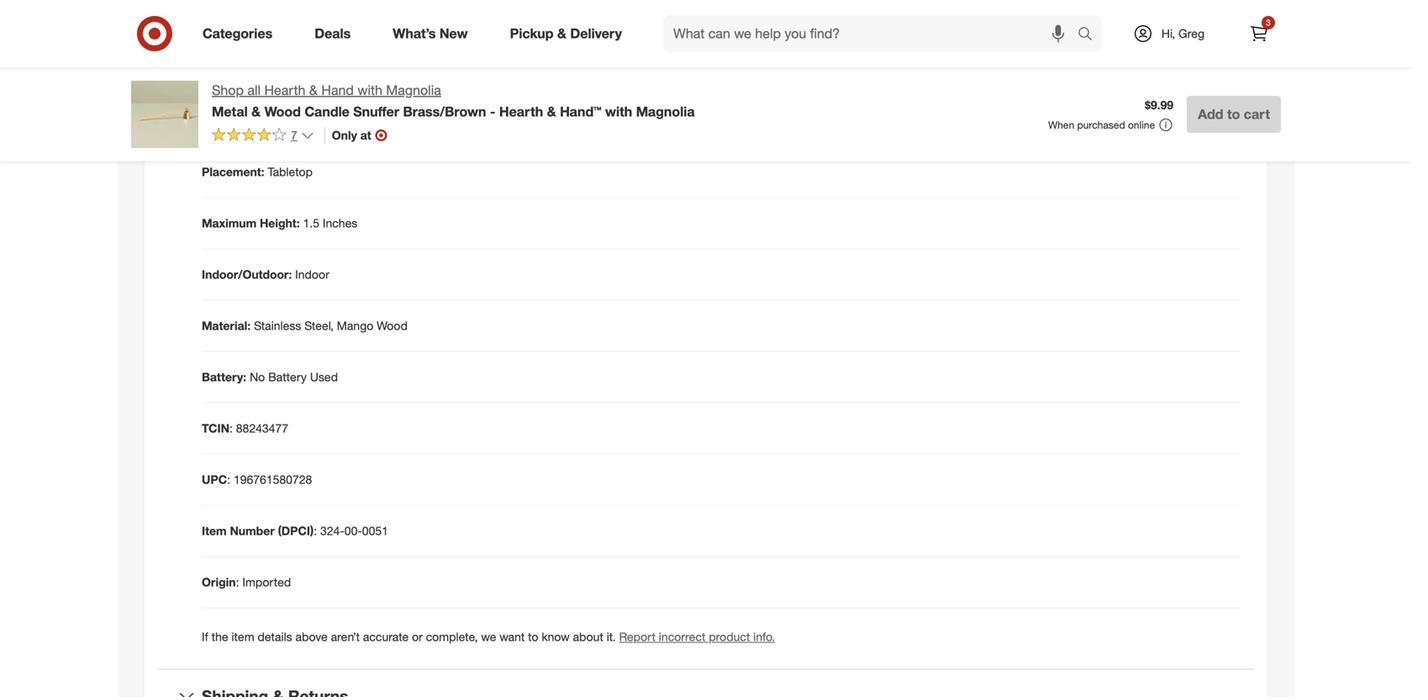 Task type: describe. For each thing, give the bounding box(es) containing it.
accurate
[[363, 629, 409, 644]]

deals
[[315, 25, 351, 42]]

the
[[212, 629, 228, 644]]

complete,
[[426, 629, 478, 644]]

item number (dpci) : 324-00-0051
[[202, 523, 388, 538]]

mango
[[337, 318, 374, 333]]

only
[[332, 128, 357, 142]]

purchased
[[1078, 119, 1126, 131]]

1
[[308, 62, 315, 76]]

categories link
[[188, 15, 294, 52]]

& left hand™
[[547, 103, 556, 120]]

& down all
[[252, 103, 261, 120]]

pickup & delivery
[[510, 25, 622, 42]]

if the item details above aren't accurate or complete, we want to know about it. report incorrect product info.
[[202, 629, 775, 644]]

only at
[[332, 128, 371, 142]]

height:
[[260, 216, 300, 230]]

stainless
[[254, 318, 301, 333]]

imported
[[242, 574, 291, 589]]

candle
[[305, 103, 350, 120]]

add to cart
[[1198, 106, 1270, 122]]

weight: .04 pounds
[[202, 113, 306, 128]]

item
[[232, 629, 254, 644]]

aren't
[[331, 629, 360, 644]]

What can we help you find? suggestions appear below search field
[[663, 15, 1082, 52]]

steel,
[[305, 318, 334, 333]]

placement: tabletop
[[202, 164, 313, 179]]

hand™
[[560, 103, 602, 120]]

categories
[[203, 25, 273, 42]]

0051
[[362, 523, 388, 538]]

cart
[[1244, 106, 1270, 122]]

tcin : 88243477
[[202, 421, 288, 435]]

weight:
[[202, 113, 243, 128]]

pickup
[[510, 25, 554, 42]]

: for imported
[[236, 574, 239, 589]]

196761580728
[[234, 472, 312, 487]]

what's new
[[393, 25, 468, 42]]

snuffer
[[353, 103, 399, 120]]

when
[[1049, 119, 1075, 131]]

0 horizontal spatial hearth
[[264, 82, 306, 98]]

to inside button
[[1228, 106, 1240, 122]]

pickup & delivery link
[[496, 15, 643, 52]]

item
[[202, 523, 227, 538]]

greg
[[1179, 26, 1205, 41]]

1 horizontal spatial hearth
[[499, 103, 543, 120]]

want
[[500, 629, 525, 644]]

324-
[[320, 523, 345, 538]]

pounds
[[266, 113, 306, 128]]

details
[[258, 629, 292, 644]]

battery
[[268, 369, 307, 384]]

delivery
[[570, 25, 622, 42]]

or
[[412, 629, 423, 644]]

& right pickup
[[557, 25, 567, 42]]

no
[[250, 369, 265, 384]]

deals link
[[300, 15, 372, 52]]

specifications
[[202, 17, 310, 37]]

indoor
[[295, 267, 329, 282]]

: for 196761580728
[[227, 472, 230, 487]]

88243477
[[236, 421, 288, 435]]

7 link
[[212, 127, 314, 146]]

0 horizontal spatial to
[[528, 629, 539, 644]]

inches
[[323, 216, 358, 230]]

new
[[440, 25, 468, 42]]

placement:
[[202, 164, 265, 179]]

upc
[[202, 472, 227, 487]]

specifications button
[[158, 0, 1254, 54]]

tcin
[[202, 421, 230, 435]]

: left the 324-
[[314, 523, 317, 538]]

3
[[1266, 17, 1271, 28]]

0 vertical spatial magnolia
[[386, 82, 441, 98]]

at
[[360, 128, 371, 142]]

if
[[202, 629, 208, 644]]

hi,
[[1162, 26, 1176, 41]]

add
[[1198, 106, 1224, 122]]



Task type: vqa. For each thing, say whether or not it's contained in the screenshot.
search
yes



Task type: locate. For each thing, give the bounding box(es) containing it.
wood right 'mango'
[[377, 318, 408, 333]]

7
[[291, 128, 297, 142]]

0 vertical spatial to
[[1228, 106, 1240, 122]]

brass/brown
[[403, 103, 486, 120]]

1 vertical spatial to
[[528, 629, 539, 644]]

0 vertical spatial with
[[358, 82, 383, 98]]

when purchased online
[[1049, 119, 1155, 131]]

image of metal & wood candle snuffer brass/brown - hearth & hand™ with magnolia image
[[131, 81, 198, 148]]

: left 88243477
[[230, 421, 233, 435]]

to
[[1228, 106, 1240, 122], [528, 629, 539, 644]]

shop all hearth & hand with magnolia metal & wood candle snuffer brass/brown - hearth & hand™ with magnolia
[[212, 82, 695, 120]]

hearth down pieces:
[[264, 82, 306, 98]]

:
[[230, 421, 233, 435], [227, 472, 230, 487], [314, 523, 317, 538], [236, 574, 239, 589]]

report incorrect product info. button
[[619, 628, 775, 645]]

used
[[310, 369, 338, 384]]

report
[[619, 629, 656, 644]]

number of pieces: 1
[[202, 62, 315, 76]]

add to cart button
[[1187, 96, 1281, 133]]

1 horizontal spatial magnolia
[[636, 103, 695, 120]]

$9.99
[[1145, 98, 1174, 112]]

1.5
[[303, 216, 319, 230]]

material: stainless steel, mango wood
[[202, 318, 408, 333]]

to right 'want'
[[528, 629, 539, 644]]

hearth
[[264, 82, 306, 98], [499, 103, 543, 120]]

battery: no battery used
[[202, 369, 338, 384]]

incorrect
[[659, 629, 706, 644]]

number right item
[[230, 523, 275, 538]]

wood
[[264, 103, 301, 120], [377, 318, 408, 333]]

0 vertical spatial wood
[[264, 103, 301, 120]]

maximum
[[202, 216, 257, 230]]

1 horizontal spatial to
[[1228, 106, 1240, 122]]

1 vertical spatial magnolia
[[636, 103, 695, 120]]

indoor/outdoor: indoor
[[202, 267, 329, 282]]

hi, greg
[[1162, 26, 1205, 41]]

.04
[[247, 113, 263, 128]]

1 vertical spatial number
[[230, 523, 275, 538]]

1 vertical spatial with
[[605, 103, 633, 120]]

1 horizontal spatial with
[[605, 103, 633, 120]]

maximum height: 1.5 inches
[[202, 216, 358, 230]]

(dpci)
[[278, 523, 314, 538]]

info.
[[754, 629, 775, 644]]

: for 88243477
[[230, 421, 233, 435]]

battery:
[[202, 369, 247, 384]]

pieces:
[[264, 62, 305, 76]]

magnolia
[[386, 82, 441, 98], [636, 103, 695, 120]]

upc : 196761580728
[[202, 472, 312, 487]]

1 vertical spatial wood
[[377, 318, 408, 333]]

indoor/outdoor:
[[202, 267, 292, 282]]

wood up 7
[[264, 103, 301, 120]]

all
[[248, 82, 261, 98]]

1 vertical spatial hearth
[[499, 103, 543, 120]]

product
[[709, 629, 750, 644]]

: left imported
[[236, 574, 239, 589]]

material:
[[202, 318, 251, 333]]

about
[[573, 629, 604, 644]]

we
[[481, 629, 496, 644]]

know
[[542, 629, 570, 644]]

0 vertical spatial hearth
[[264, 82, 306, 98]]

0 horizontal spatial wood
[[264, 103, 301, 120]]

above
[[296, 629, 328, 644]]

0 vertical spatial number
[[202, 62, 247, 76]]

with right hand™
[[605, 103, 633, 120]]

it.
[[607, 629, 616, 644]]

of
[[250, 62, 261, 76]]

hand
[[322, 82, 354, 98]]

tabletop
[[268, 164, 313, 179]]

00-
[[345, 523, 362, 538]]

metal
[[212, 103, 248, 120]]

with up snuffer
[[358, 82, 383, 98]]

search button
[[1070, 15, 1111, 55]]

3 link
[[1241, 15, 1278, 52]]

with
[[358, 82, 383, 98], [605, 103, 633, 120]]

1 horizontal spatial wood
[[377, 318, 408, 333]]

what's new link
[[379, 15, 489, 52]]

origin : imported
[[202, 574, 291, 589]]

number up shop
[[202, 62, 247, 76]]

hearth right the -
[[499, 103, 543, 120]]

search
[[1070, 27, 1111, 43]]

0 horizontal spatial magnolia
[[386, 82, 441, 98]]

what's
[[393, 25, 436, 42]]

wood inside shop all hearth & hand with magnolia metal & wood candle snuffer brass/brown - hearth & hand™ with magnolia
[[264, 103, 301, 120]]

&
[[557, 25, 567, 42], [309, 82, 318, 98], [252, 103, 261, 120], [547, 103, 556, 120]]

shop
[[212, 82, 244, 98]]

to right add on the top right of page
[[1228, 106, 1240, 122]]

origin
[[202, 574, 236, 589]]

0 horizontal spatial with
[[358, 82, 383, 98]]

-
[[490, 103, 496, 120]]

& down 1
[[309, 82, 318, 98]]

: left 196761580728
[[227, 472, 230, 487]]



